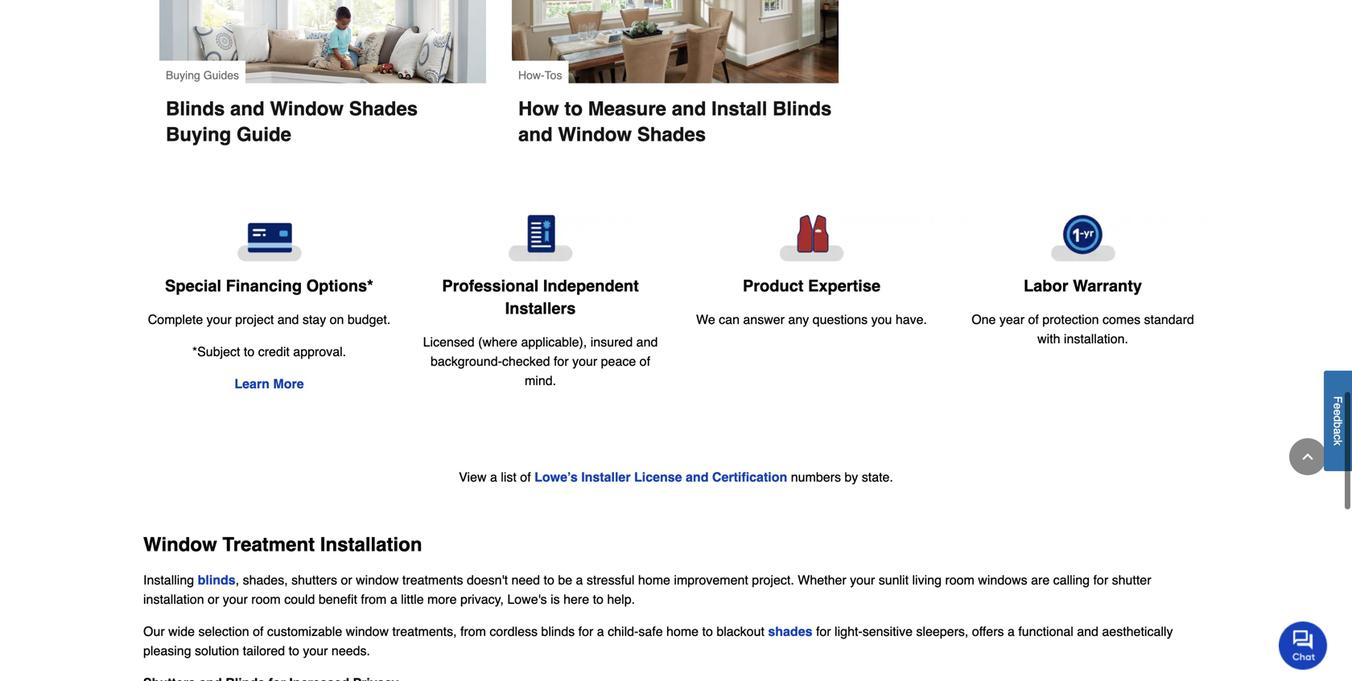 Task type: vqa. For each thing, say whether or not it's contained in the screenshot.
Guide
yes



Task type: describe. For each thing, give the bounding box(es) containing it.
doesn't
[[467, 573, 508, 588]]

is
[[551, 592, 560, 607]]

treatments,
[[392, 625, 457, 640]]

certification
[[712, 470, 787, 485]]

offers
[[972, 625, 1004, 640]]

installation
[[143, 592, 204, 607]]

aesthetically
[[1102, 625, 1173, 640]]

product expertise
[[743, 277, 881, 295]]

blackout
[[717, 625, 764, 640]]

child-
[[608, 625, 639, 640]]

(where
[[478, 335, 518, 350]]

we
[[696, 312, 715, 327]]

f e e d b a c k button
[[1324, 371, 1352, 472]]

shades inside how to measure and install blinds and window shades
[[637, 124, 706, 146]]

protection
[[1042, 312, 1099, 327]]

your down ','
[[223, 592, 248, 607]]

learn more link
[[235, 377, 304, 392]]

a left child-
[[597, 625, 604, 640]]

window inside , shades, shutters or window treatments doesn't need to be a stressful home improvement project. whether your sunlit living room windows are calling for shutter installation or your room could benefit from a little more privacy, lowe's is here to help.
[[356, 573, 399, 588]]

to left 'be' on the bottom left
[[544, 573, 554, 588]]

tos
[[545, 69, 562, 82]]

mind.
[[525, 373, 556, 388]]

sensitive
[[863, 625, 913, 640]]

a left list
[[490, 470, 497, 485]]

a dark blue credit card icon. image
[[146, 215, 392, 262]]

0 vertical spatial or
[[341, 573, 352, 588]]

questions
[[813, 312, 868, 327]]

learn more
[[235, 377, 304, 392]]

chat invite button image
[[1279, 621, 1328, 670]]

more
[[427, 592, 457, 607]]

to left blackout
[[702, 625, 713, 640]]

be
[[558, 573, 572, 588]]

a inside f e e d b a c k button
[[1332, 429, 1344, 435]]

1 vertical spatial blinds
[[541, 625, 575, 640]]

1 horizontal spatial from
[[460, 625, 486, 640]]

and left stay
[[277, 312, 299, 327]]

*subject to credit approval.
[[192, 345, 346, 359]]

credit
[[258, 345, 290, 359]]

for down here
[[578, 625, 593, 640]]

list
[[501, 470, 517, 485]]

scroll to top element
[[1289, 439, 1326, 476]]

cordless
[[490, 625, 538, 640]]

labor warranty
[[1024, 277, 1142, 296]]

a left the little
[[390, 592, 397, 607]]

treatment
[[222, 534, 315, 556]]

buying inside blinds and window shades buying guide
[[166, 124, 231, 146]]

b
[[1332, 422, 1344, 429]]

window inside blinds and window shades buying guide
[[270, 98, 344, 120]]

one
[[972, 312, 996, 327]]

professional independent installers
[[442, 277, 639, 318]]

for inside for light-sensitive sleepers, offers a functional and aesthetically pleasing solution tailored to your needs.
[[816, 625, 831, 640]]

year
[[999, 312, 1025, 327]]

shutter
[[1112, 573, 1151, 588]]

complete your project and stay on budget.
[[148, 312, 391, 327]]

are
[[1031, 573, 1050, 588]]

of up tailored
[[253, 625, 263, 640]]

customizable
[[267, 625, 342, 640]]

1 vertical spatial or
[[208, 592, 219, 607]]

expertise
[[808, 277, 881, 295]]

little
[[401, 592, 424, 607]]

can
[[719, 312, 740, 327]]

stressful
[[587, 573, 635, 588]]

one year of protection comes standard with installation.
[[972, 312, 1194, 347]]

your inside for light-sensitive sleepers, offers a functional and aesthetically pleasing solution tailored to your needs.
[[303, 644, 328, 659]]

lowe's installer license and certification link
[[534, 470, 787, 485]]

our
[[143, 625, 165, 640]]

answer
[[743, 312, 785, 327]]

installation
[[320, 534, 422, 556]]

here
[[563, 592, 589, 607]]

living
[[912, 573, 942, 588]]

for inside licensed (where applicable), insured and background-checked for your peace of mind.
[[554, 354, 569, 369]]

license
[[634, 470, 682, 485]]

and inside licensed (where applicable), insured and background-checked for your peace of mind.
[[636, 335, 658, 350]]

k
[[1332, 441, 1344, 446]]

installers
[[505, 299, 576, 318]]

a inside for light-sensitive sleepers, offers a functional and aesthetically pleasing solution tailored to your needs.
[[1008, 625, 1015, 640]]

of inside licensed (where applicable), insured and background-checked for your peace of mind.
[[640, 354, 650, 369]]

licensed
[[423, 335, 475, 350]]

whether
[[798, 573, 846, 588]]

sleepers,
[[916, 625, 968, 640]]

special
[[165, 277, 221, 296]]

1 vertical spatial window
[[346, 625, 389, 640]]

blinds inside how to measure and install blinds and window shades
[[773, 98, 832, 120]]

warranty
[[1073, 277, 1142, 296]]

you
[[871, 312, 892, 327]]

view
[[459, 470, 487, 485]]

shades
[[768, 625, 812, 640]]

a lowe's red vest icon. image
[[689, 215, 934, 262]]

a blue 1-year labor warranty icon. image
[[960, 215, 1206, 262]]

blinds link
[[198, 573, 236, 588]]

labor
[[1024, 277, 1068, 296]]

background-
[[431, 354, 502, 369]]

and right license
[[686, 470, 709, 485]]

installing blinds
[[143, 573, 236, 588]]

c
[[1332, 435, 1344, 441]]

a video on how to measure and hang blinds. image
[[512, 0, 839, 83]]

insured
[[591, 335, 633, 350]]

applicable),
[[521, 335, 587, 350]]

learn
[[235, 377, 270, 392]]

how to measure and install blinds and window shades
[[518, 98, 837, 146]]

2 vertical spatial window
[[143, 534, 217, 556]]

wide
[[168, 625, 195, 640]]

to inside for light-sensitive sleepers, offers a functional and aesthetically pleasing solution tailored to your needs.
[[289, 644, 299, 659]]

measure
[[588, 98, 666, 120]]

stay
[[302, 312, 326, 327]]



Task type: locate. For each thing, give the bounding box(es) containing it.
buying left the guides
[[166, 69, 200, 82]]

1 blinds from the left
[[166, 98, 225, 120]]

0 vertical spatial home
[[638, 573, 670, 588]]

from right the benefit
[[361, 592, 387, 607]]

shades,
[[243, 573, 288, 588]]

e up b
[[1332, 410, 1344, 416]]

1 horizontal spatial or
[[341, 573, 352, 588]]

0 vertical spatial buying
[[166, 69, 200, 82]]

buying down buying guides in the left top of the page
[[166, 124, 231, 146]]

1 horizontal spatial blinds
[[541, 625, 575, 640]]

shutters
[[291, 573, 337, 588]]

calling
[[1053, 573, 1090, 588]]

2 blinds from the left
[[773, 98, 832, 120]]

your left sunlit
[[850, 573, 875, 588]]

how-tos
[[518, 69, 562, 82]]

blinds down buying guides in the left top of the page
[[166, 98, 225, 120]]

blinds right install
[[773, 98, 832, 120]]

0 vertical spatial window
[[270, 98, 344, 120]]

1 horizontal spatial window
[[270, 98, 344, 120]]

lowe's
[[507, 592, 547, 607]]

blinds
[[166, 98, 225, 120], [773, 98, 832, 120]]

windows
[[978, 573, 1027, 588]]

budget.
[[348, 312, 391, 327]]

window down "measure"
[[558, 124, 632, 146]]

0 vertical spatial room
[[945, 573, 975, 588]]

installing
[[143, 573, 194, 588]]

lowe's
[[534, 470, 578, 485]]

0 horizontal spatial blinds
[[166, 98, 225, 120]]

licensed (where applicable), insured and background-checked for your peace of mind.
[[423, 335, 658, 388]]

options*
[[306, 277, 373, 296]]

and up guide
[[230, 98, 265, 120]]

blinds up installation
[[198, 573, 236, 588]]

for left light-
[[816, 625, 831, 640]]

more
[[273, 377, 304, 392]]

shades
[[349, 98, 418, 120], [637, 124, 706, 146]]

have.
[[896, 312, 927, 327]]

of right year
[[1028, 312, 1039, 327]]

with
[[1037, 332, 1060, 347]]

2 e from the top
[[1332, 410, 1344, 416]]

1 vertical spatial from
[[460, 625, 486, 640]]

solution
[[195, 644, 239, 659]]

1 vertical spatial window
[[558, 124, 632, 146]]

window
[[356, 573, 399, 588], [346, 625, 389, 640]]

0 horizontal spatial blinds
[[198, 573, 236, 588]]

1 vertical spatial home
[[666, 625, 699, 640]]

guide
[[237, 124, 291, 146]]

safe
[[639, 625, 663, 640]]

light-
[[835, 625, 863, 640]]

a dark blue background check icon. image
[[418, 215, 663, 262]]

1 vertical spatial shades
[[637, 124, 706, 146]]

1 vertical spatial buying
[[166, 124, 231, 146]]

of
[[1028, 312, 1039, 327], [640, 354, 650, 369], [520, 470, 531, 485], [253, 625, 263, 640]]

window up guide
[[270, 98, 344, 120]]

a
[[1332, 429, 1344, 435], [490, 470, 497, 485], [576, 573, 583, 588], [390, 592, 397, 607], [597, 625, 604, 640], [1008, 625, 1015, 640]]

or up the benefit
[[341, 573, 352, 588]]

shades link
[[768, 625, 816, 640]]

buying
[[166, 69, 200, 82], [166, 124, 231, 146]]

1 vertical spatial room
[[251, 592, 281, 607]]

e
[[1332, 404, 1344, 410], [1332, 410, 1344, 416]]

your up *subject
[[207, 312, 232, 327]]

could
[[284, 592, 315, 607]]

window down installation
[[356, 573, 399, 588]]

sunlit
[[879, 573, 909, 588]]

home right safe
[[666, 625, 699, 640]]

installer
[[581, 470, 631, 485]]

improvement
[[674, 573, 748, 588]]

shades inside blinds and window shades buying guide
[[349, 98, 418, 120]]

room
[[945, 573, 975, 588], [251, 592, 281, 607]]

privacy,
[[460, 592, 504, 607]]

special financing options*
[[165, 277, 373, 296]]

install
[[711, 98, 767, 120]]

from inside , shades, shutters or window treatments doesn't need to be a stressful home improvement project. whether your sunlit living room windows are calling for shutter installation or your room could benefit from a little more privacy, lowe's is here to help.
[[361, 592, 387, 607]]

independent
[[543, 277, 639, 295]]

or down the blinds 'link'
[[208, 592, 219, 607]]

financing
[[226, 277, 302, 296]]

your down "customizable"
[[303, 644, 328, 659]]

functional
[[1018, 625, 1073, 640]]

a up k
[[1332, 429, 1344, 435]]

and left install
[[672, 98, 706, 120]]

your down insured
[[572, 354, 597, 369]]

0 vertical spatial shades
[[349, 98, 418, 120]]

state.
[[862, 470, 893, 485]]

of inside one year of protection comes standard with installation.
[[1028, 312, 1039, 327]]

to right how
[[564, 98, 583, 120]]

and
[[230, 98, 265, 120], [672, 98, 706, 120], [518, 124, 553, 146], [277, 312, 299, 327], [636, 335, 658, 350], [686, 470, 709, 485], [1077, 625, 1099, 640]]

0 horizontal spatial window
[[143, 534, 217, 556]]

a right 'be' on the bottom left
[[576, 573, 583, 588]]

and right the functional
[[1077, 625, 1099, 640]]

0 horizontal spatial room
[[251, 592, 281, 607]]

2 horizontal spatial window
[[558, 124, 632, 146]]

professional
[[442, 277, 539, 295]]

selection
[[198, 625, 249, 640]]

project.
[[752, 573, 794, 588]]

room down "shades," at bottom left
[[251, 592, 281, 607]]

0 vertical spatial blinds
[[198, 573, 236, 588]]

help.
[[607, 592, 635, 607]]

a right offers
[[1008, 625, 1015, 640]]

blinds down is
[[541, 625, 575, 640]]

of right list
[[520, 470, 531, 485]]

needs.
[[332, 644, 370, 659]]

by
[[845, 470, 858, 485]]

window inside how to measure and install blinds and window shades
[[558, 124, 632, 146]]

for inside , shades, shutters or window treatments doesn't need to be a stressful home improvement project. whether your sunlit living room windows are calling for shutter installation or your room could benefit from a little more privacy, lowe's is here to help.
[[1093, 573, 1108, 588]]

need
[[511, 573, 540, 588]]

0 vertical spatial window
[[356, 573, 399, 588]]

from down privacy,
[[460, 625, 486, 640]]

installation.
[[1064, 332, 1128, 347]]

0 horizontal spatial or
[[208, 592, 219, 607]]

1 horizontal spatial room
[[945, 573, 975, 588]]

treatments
[[402, 573, 463, 588]]

f
[[1332, 397, 1344, 404]]

for down applicable),
[[554, 354, 569, 369]]

0 horizontal spatial shades
[[349, 98, 418, 120]]

blinds inside blinds and window shades buying guide
[[166, 98, 225, 120]]

to right here
[[593, 592, 604, 607]]

to down "customizable"
[[289, 644, 299, 659]]

1 e from the top
[[1332, 404, 1344, 410]]

for right calling
[[1093, 573, 1108, 588]]

our wide selection of customizable window treatments, from cordless blinds for a child-safe home to blackout shades
[[143, 625, 816, 640]]

2 buying from the top
[[166, 124, 231, 146]]

0 horizontal spatial from
[[361, 592, 387, 607]]

and right insured
[[636, 335, 658, 350]]

0 vertical spatial from
[[361, 592, 387, 607]]

how
[[518, 98, 559, 120]]

home inside , shades, shutters or window treatments doesn't need to be a stressful home improvement project. whether your sunlit living room windows are calling for shutter installation or your room could benefit from a little more privacy, lowe's is here to help.
[[638, 573, 670, 588]]

1 horizontal spatial blinds
[[773, 98, 832, 120]]

product
[[743, 277, 804, 295]]

for light-sensitive sleepers, offers a functional and aesthetically pleasing solution tailored to your needs.
[[143, 625, 1173, 659]]

of right 'peace'
[[640, 354, 650, 369]]

1 buying from the top
[[166, 69, 200, 82]]

standard
[[1144, 312, 1194, 327]]

and inside for light-sensitive sleepers, offers a functional and aesthetically pleasing solution tailored to your needs.
[[1077, 625, 1099, 640]]

f e e d b a c k
[[1332, 397, 1344, 446]]

window up needs.
[[346, 625, 389, 640]]

home right the stressful
[[638, 573, 670, 588]]

1 horizontal spatial shades
[[637, 124, 706, 146]]

any
[[788, 312, 809, 327]]

room right living
[[945, 573, 975, 588]]

to left 'credit'
[[244, 345, 255, 359]]

or
[[341, 573, 352, 588], [208, 592, 219, 607]]

d
[[1332, 416, 1344, 422]]

numbers
[[791, 470, 841, 485]]

window up installing blinds
[[143, 534, 217, 556]]

complete
[[148, 312, 203, 327]]

peace
[[601, 354, 636, 369]]

chevron up image
[[1300, 449, 1316, 465]]

we can answer any questions you have.
[[696, 312, 927, 327]]

and down how
[[518, 124, 553, 146]]

e up d
[[1332, 404, 1344, 410]]

buying guides
[[166, 69, 239, 82]]

and inside blinds and window shades buying guide
[[230, 98, 265, 120]]

, shades, shutters or window treatments doesn't need to be a stressful home improvement project. whether your sunlit living room windows are calling for shutter installation or your room could benefit from a little more privacy, lowe's is here to help.
[[143, 573, 1151, 607]]

a little boy playing with toys on a bumped-out window seat in a bay window with blinds. image
[[159, 0, 486, 83]]

to inside how to measure and install blinds and window shades
[[564, 98, 583, 120]]

your
[[207, 312, 232, 327], [572, 354, 597, 369], [850, 573, 875, 588], [223, 592, 248, 607], [303, 644, 328, 659]]

tailored
[[243, 644, 285, 659]]

how-
[[518, 69, 545, 82]]

your inside licensed (where applicable), insured and background-checked for your peace of mind.
[[572, 354, 597, 369]]



